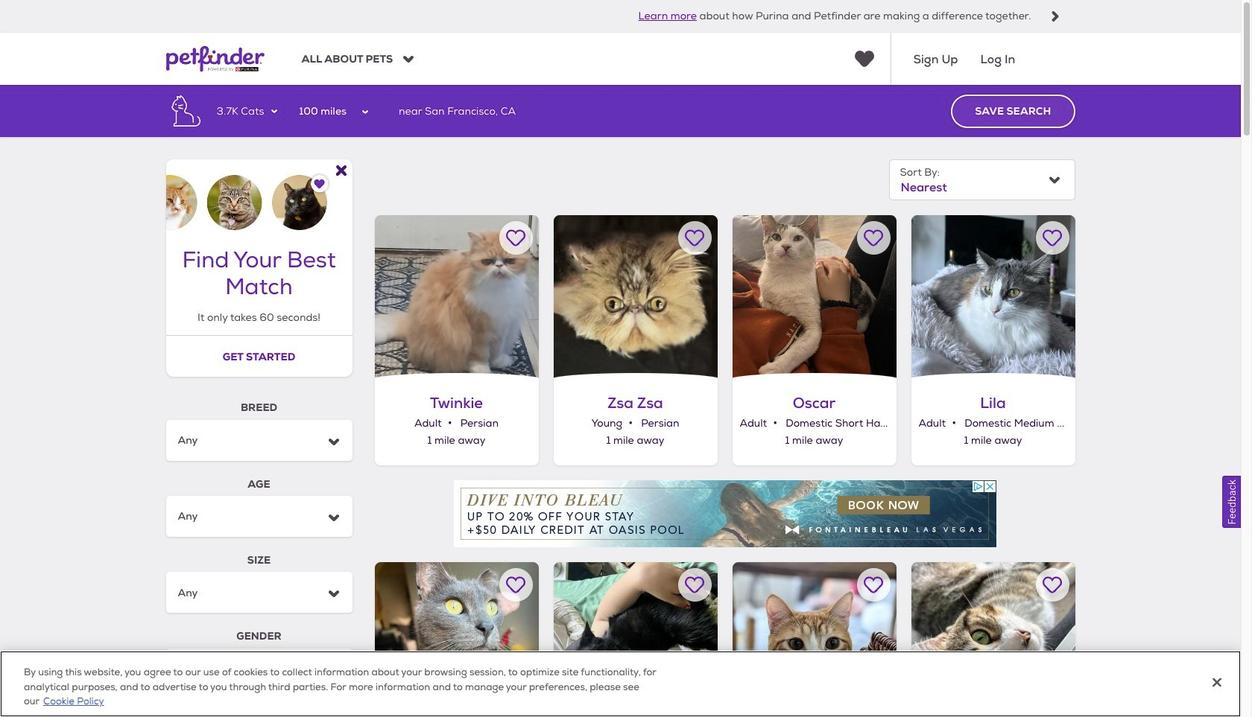 Task type: locate. For each thing, give the bounding box(es) containing it.
leo, adoptable cat, young male domestic short hair & tabby mix, 1 mile away. image
[[732, 563, 896, 718]]

main content
[[0, 85, 1241, 718]]

oscar, adoptable cat, adult male domestic short hair & tabby mix, 1 mile away. image
[[732, 216, 896, 380]]

twinkie, adoptable cat, adult female persian, 1 mile away. image
[[375, 216, 539, 380]]

petfinder home image
[[166, 33, 264, 85]]



Task type: vqa. For each thing, say whether or not it's contained in the screenshot.
Advertisement "ELEMENT"
yes



Task type: describe. For each thing, give the bounding box(es) containing it.
potential cat matches image
[[166, 160, 352, 230]]

advertisement element
[[454, 481, 996, 548]]

teddy, adoptable cat, young male tabby, 1 mile away. image
[[911, 563, 1075, 718]]

privacy alert dialog
[[0, 652, 1241, 718]]

zsa zsa, adoptable cat, young female persian, 1 mile away. image
[[553, 216, 717, 380]]

lila, adoptable cat, adult female domestic medium hair & dilute calico mix, 1 mile away. image
[[911, 216, 1075, 380]]

opie, adoptable cat, adult male domestic short hair, 1 mile away. image
[[553, 563, 717, 718]]

bluie, adoptable cat, adult female domestic short hair & russian blue mix, 1 mile away. image
[[375, 563, 539, 718]]



